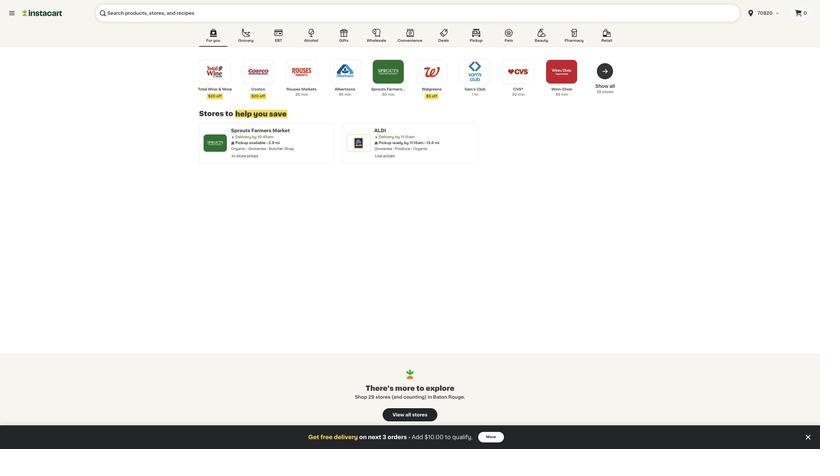 Task type: locate. For each thing, give the bounding box(es) containing it.
1 horizontal spatial shop
[[355, 396, 367, 400]]

you
[[213, 39, 220, 43], [253, 110, 268, 117]]

pickup up store
[[235, 141, 248, 145]]

30 down cvs®
[[512, 93, 517, 97]]

to
[[225, 110, 233, 117], [416, 386, 424, 393], [445, 435, 451, 441]]

0 horizontal spatial farmers
[[251, 129, 271, 133]]

1 delivery from the left
[[235, 135, 251, 139]]

to right $10.00
[[445, 435, 451, 441]]

min down albertsons
[[345, 93, 351, 97]]

2 horizontal spatial 30
[[512, 93, 517, 97]]

1 vertical spatial farmers
[[251, 129, 271, 133]]

1 groceries from the left
[[248, 147, 266, 151]]

0 vertical spatial farmers
[[387, 88, 402, 91]]

off inside the costco $20 off
[[260, 95, 265, 98]]

2 mi from the left
[[435, 141, 439, 145]]

Search field
[[95, 4, 740, 22]]

groceries
[[248, 147, 266, 151], [374, 147, 392, 151]]

you right help
[[253, 110, 268, 117]]

1 30 from the left
[[295, 93, 300, 97]]

0 horizontal spatial shop
[[284, 147, 294, 151]]

dixie
[[563, 88, 572, 91]]

more right &
[[222, 88, 232, 91]]

1 vertical spatial stores
[[376, 396, 391, 400]]

tab panel
[[196, 58, 624, 163]]

1 vertical spatial all
[[405, 413, 411, 418]]

delivery down the aldi
[[379, 135, 394, 139]]

2 30 from the left
[[382, 93, 387, 97]]

all right view
[[405, 413, 411, 418]]

10:45am
[[257, 135, 273, 139]]

groceries up low prices
[[374, 147, 392, 151]]

pickup for sprouts farmers market
[[235, 141, 248, 145]]

by up available
[[252, 135, 257, 139]]

1 horizontal spatial you
[[253, 110, 268, 117]]

cvs® 30 min
[[512, 88, 525, 97]]

11:15am up the pickup ready by 11:15am at the top
[[401, 135, 415, 139]]

to up counting)
[[416, 386, 424, 393]]

in-store prices
[[232, 155, 258, 158]]

&
[[218, 88, 221, 91]]

1 horizontal spatial 30
[[382, 93, 387, 97]]

0 horizontal spatial all
[[405, 413, 411, 418]]

min inside winn-dixie 45 min
[[561, 93, 568, 97]]

30
[[295, 93, 300, 97], [382, 93, 387, 97], [512, 93, 517, 97]]

off inside walgreens $5 off
[[432, 95, 437, 98]]

1 horizontal spatial farmers
[[387, 88, 402, 91]]

min down markets
[[301, 93, 308, 97]]

stores down there's on the bottom of page
[[376, 396, 391, 400]]

low
[[375, 155, 382, 158]]

available
[[249, 141, 266, 145]]

1 $20 from the left
[[208, 95, 215, 98]]

2 horizontal spatial off
[[432, 95, 437, 98]]

1 horizontal spatial prices
[[383, 155, 395, 158]]

0 vertical spatial more
[[222, 88, 232, 91]]

1 horizontal spatial pickup
[[379, 141, 391, 145]]

sam's club 1 hr
[[465, 88, 486, 97]]

stores down show
[[602, 90, 614, 94]]

0 horizontal spatial off
[[216, 95, 222, 98]]

0 horizontal spatial groceries
[[248, 147, 266, 151]]

market inside 'sprouts farmers market 30 min'
[[403, 88, 416, 91]]

2 45 from the left
[[556, 93, 560, 97]]

show
[[595, 84, 608, 89]]

11:15am left 13.6
[[410, 141, 424, 145]]

$20 down costco
[[252, 95, 259, 98]]

all right show
[[610, 84, 615, 89]]

shop inside there's more to explore shop 29 stores (and counting) in baton rouge.
[[355, 396, 367, 400]]

0 vertical spatial you
[[213, 39, 220, 43]]

0
[[804, 11, 807, 15]]

total
[[198, 88, 207, 91]]

wine
[[208, 88, 217, 91]]

sprouts down the sprouts farmers market image
[[371, 88, 386, 91]]

shop right the butcher
[[284, 147, 294, 151]]

0 vertical spatial all
[[610, 84, 615, 89]]

2 vertical spatial to
[[445, 435, 451, 441]]

get
[[308, 435, 319, 441]]

to left help
[[225, 110, 233, 117]]

pickup left "ready" at left
[[379, 141, 391, 145]]

min
[[301, 93, 308, 97], [345, 93, 351, 97], [388, 93, 395, 97], [518, 93, 525, 97], [561, 93, 568, 97]]

1 vertical spatial more
[[486, 436, 496, 440]]

min inside the rouses markets 30 min
[[301, 93, 308, 97]]

more right the qualify.
[[486, 436, 496, 440]]

29 down there's on the bottom of page
[[368, 396, 374, 400]]

sprouts farmers market
[[231, 129, 290, 133]]

1 horizontal spatial market
[[403, 88, 416, 91]]

2 vertical spatial stores
[[412, 413, 428, 418]]

aldi logo image
[[350, 135, 367, 152]]

0 vertical spatial shop
[[284, 147, 294, 151]]

30 down the sprouts farmers market image
[[382, 93, 387, 97]]

walgreens $5 off
[[422, 88, 442, 98]]

None search field
[[95, 4, 740, 22]]

$20
[[208, 95, 215, 98], [252, 95, 259, 98]]

1 horizontal spatial groceries
[[374, 147, 392, 151]]

sprouts farmers market logo image
[[207, 135, 224, 152]]

grocery
[[238, 39, 254, 43]]

1 horizontal spatial mi
[[435, 141, 439, 145]]

1 mi from the left
[[275, 141, 280, 145]]

market for sprouts farmers market 30 min
[[403, 88, 416, 91]]

0 vertical spatial stores
[[602, 90, 614, 94]]

0 horizontal spatial organic
[[231, 147, 246, 151]]

albertsons 45 min
[[335, 88, 355, 97]]

11:15am
[[401, 135, 415, 139], [410, 141, 424, 145]]

prices right low in the top left of the page
[[383, 155, 395, 158]]

free
[[321, 435, 333, 441]]

retail button
[[593, 28, 621, 47]]

save
[[269, 110, 287, 117]]

min down the sprouts farmers market image
[[388, 93, 395, 97]]

1 horizontal spatial all
[[610, 84, 615, 89]]

1 off from the left
[[216, 95, 222, 98]]

29 down show
[[597, 90, 601, 94]]

butcher
[[269, 147, 283, 151]]

45 inside albertsons 45 min
[[339, 93, 344, 97]]

delivery up pickup available
[[235, 135, 251, 139]]

counting)
[[403, 396, 427, 400]]

0 vertical spatial sprouts
[[371, 88, 386, 91]]

farmers
[[387, 88, 402, 91], [251, 129, 271, 133]]

farmers inside 'sprouts farmers market 30 min'
[[387, 88, 402, 91]]

total wine & more image
[[204, 61, 226, 83]]

mi up the butcher
[[275, 141, 280, 145]]

1 horizontal spatial delivery
[[379, 135, 394, 139]]

gifts button
[[330, 28, 358, 47]]

view all stores button
[[383, 409, 437, 422]]

29
[[597, 90, 601, 94], [368, 396, 374, 400]]

1 horizontal spatial 45
[[556, 93, 560, 97]]

market up 2.9 mi
[[273, 129, 290, 133]]

stores inside button
[[412, 413, 428, 418]]

4 min from the left
[[518, 93, 525, 97]]

1 min from the left
[[301, 93, 308, 97]]

off for walgreens $5 off
[[432, 95, 437, 98]]

costco image
[[247, 61, 269, 83]]

$20 inside the costco $20 off
[[252, 95, 259, 98]]

13.6
[[426, 141, 434, 145]]

1 horizontal spatial more
[[486, 436, 496, 440]]

help
[[235, 110, 252, 117]]

0 vertical spatial market
[[403, 88, 416, 91]]

market
[[403, 88, 416, 91], [273, 129, 290, 133]]

all inside show all 29 stores
[[610, 84, 615, 89]]

by up "ready" at left
[[395, 135, 400, 139]]

0 horizontal spatial sprouts
[[231, 129, 250, 133]]

stores
[[199, 110, 224, 117]]

treatment tracker modal dialog
[[0, 426, 820, 450]]

1 vertical spatial market
[[273, 129, 290, 133]]

1 horizontal spatial to
[[416, 386, 424, 393]]

mi right 13.6
[[435, 141, 439, 145]]

more
[[222, 88, 232, 91], [486, 436, 496, 440]]

0 horizontal spatial pickup
[[235, 141, 248, 145]]

0 vertical spatial to
[[225, 110, 233, 117]]

all inside button
[[405, 413, 411, 418]]

2 horizontal spatial to
[[445, 435, 451, 441]]

0 horizontal spatial $20
[[208, 95, 215, 98]]

1 horizontal spatial sprouts
[[371, 88, 386, 91]]

2 delivery from the left
[[379, 135, 394, 139]]

pickup up sam's club image
[[470, 39, 483, 43]]

off down &
[[216, 95, 222, 98]]

min inside albertsons 45 min
[[345, 93, 351, 97]]

1 horizontal spatial $20
[[252, 95, 259, 98]]

2 organic from the left
[[413, 147, 428, 151]]

3 30 from the left
[[512, 93, 517, 97]]

0 horizontal spatial 30
[[295, 93, 300, 97]]

45 down albertsons
[[339, 93, 344, 97]]

1 vertical spatial to
[[416, 386, 424, 393]]

retail
[[601, 39, 612, 43]]

shop down there's on the bottom of page
[[355, 396, 367, 400]]

rouses markets 30 min
[[287, 88, 317, 97]]

to inside there's more to explore shop 29 stores (and counting) in baton rouge.
[[416, 386, 424, 393]]

mi for sprouts farmers market
[[275, 141, 280, 145]]

prices right store
[[247, 155, 258, 158]]

0 vertical spatial 11:15am
[[401, 135, 415, 139]]

1 vertical spatial shop
[[355, 396, 367, 400]]

0 horizontal spatial 45
[[339, 93, 344, 97]]

1 vertical spatial you
[[253, 110, 268, 117]]

1 horizontal spatial stores
[[412, 413, 428, 418]]

groceries down available
[[248, 147, 266, 151]]

tab panel containing stores to
[[196, 58, 624, 163]]

organic up store
[[231, 147, 246, 151]]

produce
[[395, 147, 410, 151]]

3
[[383, 435, 386, 441]]

for you
[[206, 39, 220, 43]]

sprouts inside 'sprouts farmers market 30 min'
[[371, 88, 386, 91]]

45
[[339, 93, 344, 97], [556, 93, 560, 97]]

delivery for aldi
[[379, 135, 394, 139]]

0 horizontal spatial prices
[[247, 155, 258, 158]]

by up produce
[[404, 141, 409, 145]]

0 horizontal spatial mi
[[275, 141, 280, 145]]

45 down winn-
[[556, 93, 560, 97]]

1 vertical spatial 11:15am
[[410, 141, 424, 145]]

0 vertical spatial 29
[[597, 90, 601, 94]]

stores down counting)
[[412, 413, 428, 418]]

$20 down wine
[[208, 95, 215, 98]]

30 down rouses at left
[[295, 93, 300, 97]]

3 min from the left
[[388, 93, 395, 97]]

show all 29 stores
[[595, 84, 615, 94]]

off down costco
[[260, 95, 265, 98]]

instacart image
[[22, 9, 62, 17]]

0 horizontal spatial by
[[252, 135, 257, 139]]

0 horizontal spatial 29
[[368, 396, 374, 400]]

off inside total wine & more $20 off
[[216, 95, 222, 98]]

markets
[[301, 88, 317, 91]]

1 horizontal spatial by
[[395, 135, 400, 139]]

farmers down the sprouts farmers market image
[[387, 88, 402, 91]]

1 horizontal spatial 29
[[597, 90, 601, 94]]

organic down 13.6
[[413, 147, 428, 151]]

deals
[[438, 39, 449, 43]]

2 horizontal spatial stores
[[602, 90, 614, 94]]

winn dixie image
[[551, 61, 573, 83]]

sprouts up delivery by 10:45am
[[231, 129, 250, 133]]

convenience
[[398, 39, 422, 43]]

2.9
[[268, 141, 274, 145]]

market left walgreens on the right top of the page
[[403, 88, 416, 91]]

1 45 from the left
[[339, 93, 344, 97]]

5 min from the left
[[561, 93, 568, 97]]

1 prices from the left
[[247, 155, 258, 158]]

farmers up '10:45am'
[[251, 129, 271, 133]]

1 horizontal spatial organic
[[413, 147, 428, 151]]

1 vertical spatial sprouts
[[231, 129, 250, 133]]

min down cvs®
[[518, 93, 525, 97]]

organic
[[231, 147, 246, 151], [413, 147, 428, 151]]

0 horizontal spatial market
[[273, 129, 290, 133]]

min down dixie
[[561, 93, 568, 97]]

you right for
[[213, 39, 220, 43]]

0 horizontal spatial delivery
[[235, 135, 251, 139]]

cvs® image
[[507, 61, 530, 83]]

on
[[359, 435, 367, 441]]

$5
[[426, 95, 431, 98]]

70820 button
[[747, 4, 787, 22]]

farmers for sprouts farmers market 30 min
[[387, 88, 402, 91]]

costco
[[251, 88, 265, 91]]

2 off from the left
[[260, 95, 265, 98]]

1 vertical spatial 29
[[368, 396, 374, 400]]

off right the "$5"
[[432, 95, 437, 98]]

3 off from the left
[[432, 95, 437, 98]]

stores
[[602, 90, 614, 94], [376, 396, 391, 400], [412, 413, 428, 418]]

rouses markets image
[[290, 61, 313, 83]]

2 min from the left
[[345, 93, 351, 97]]

1 horizontal spatial off
[[260, 95, 265, 98]]

0 horizontal spatial stores
[[376, 396, 391, 400]]

0 horizontal spatial you
[[213, 39, 220, 43]]

2 $20 from the left
[[252, 95, 259, 98]]

0 horizontal spatial more
[[222, 88, 232, 91]]

prices
[[247, 155, 258, 158], [383, 155, 395, 158]]

0 horizontal spatial to
[[225, 110, 233, 117]]

pharmacy button
[[560, 28, 588, 47]]

alcohol button
[[297, 28, 325, 47]]

shop
[[284, 147, 294, 151], [355, 396, 367, 400]]

2 horizontal spatial pickup
[[470, 39, 483, 43]]



Task type: describe. For each thing, give the bounding box(es) containing it.
70820
[[758, 11, 773, 15]]

convenience button
[[395, 28, 425, 47]]

store
[[237, 155, 246, 158]]

2 groceries from the left
[[374, 147, 392, 151]]

in-
[[232, 155, 237, 158]]

sam's club image
[[464, 61, 486, 83]]

low prices
[[375, 155, 395, 158]]

rouge.
[[448, 396, 465, 400]]

walgreens
[[422, 88, 442, 91]]

wholesale
[[367, 39, 386, 43]]

30 inside 'sprouts farmers market 30 min'
[[382, 93, 387, 97]]

min inside 'sprouts farmers market 30 min'
[[388, 93, 395, 97]]

all for view
[[405, 413, 411, 418]]

29 inside show all 29 stores
[[597, 90, 601, 94]]

grocery button
[[232, 28, 260, 47]]

45 inside winn-dixie 45 min
[[556, 93, 560, 97]]

13.6 mi
[[426, 141, 439, 145]]

2.9 mi
[[268, 141, 280, 145]]

cvs®
[[513, 88, 524, 91]]

30 inside the rouses markets 30 min
[[295, 93, 300, 97]]

29 inside there's more to explore shop 29 stores (and counting) in baton rouge.
[[368, 396, 374, 400]]

all for show
[[610, 84, 615, 89]]

1 organic from the left
[[231, 147, 246, 151]]

more inside total wine & more $20 off
[[222, 88, 232, 91]]

delivery for sprouts farmers market
[[235, 135, 251, 139]]

costco $20 off
[[251, 88, 265, 98]]

delivery by 10:45am
[[235, 135, 273, 139]]

gifts
[[339, 39, 349, 43]]

view
[[393, 413, 404, 418]]

sam's
[[465, 88, 476, 91]]

albertsons image
[[334, 61, 356, 83]]

more button
[[478, 433, 504, 443]]

shop categories tab list
[[199, 28, 621, 47]]

2 prices from the left
[[383, 155, 395, 158]]

by for aldi
[[395, 135, 400, 139]]

beauty
[[535, 39, 548, 43]]

ebt button
[[264, 28, 293, 47]]

mi for aldi
[[435, 141, 439, 145]]

delivery by 11:15am
[[379, 135, 415, 139]]

pets
[[505, 39, 513, 43]]

rouses
[[287, 88, 301, 91]]

stores inside there's more to explore shop 29 stores (and counting) in baton rouge.
[[376, 396, 391, 400]]

ready
[[392, 141, 403, 145]]

pickup ready by 11:15am
[[379, 141, 424, 145]]

add
[[412, 435, 423, 441]]

sprouts for sprouts farmers market
[[231, 129, 250, 133]]

you inside button
[[213, 39, 220, 43]]

stores inside show all 29 stores
[[602, 90, 614, 94]]

(and
[[392, 396, 402, 400]]

$10.00
[[425, 435, 444, 441]]

pickup for aldi
[[379, 141, 391, 145]]

sprouts farmers market 30 min
[[371, 88, 416, 97]]

1
[[472, 93, 474, 97]]

0 button
[[790, 7, 812, 20]]

$20 inside total wine & more $20 off
[[208, 95, 215, 98]]

to inside get free delivery on next 3 orders • add $10.00 to qualify.
[[445, 435, 451, 441]]

organic groceries butcher shop
[[231, 147, 294, 151]]

next
[[368, 435, 381, 441]]

total wine & more $20 off
[[198, 88, 232, 98]]

beauty button
[[527, 28, 556, 47]]

more inside more button
[[486, 436, 496, 440]]

hr
[[474, 93, 478, 97]]

•
[[408, 435, 410, 441]]

off for costco $20 off
[[260, 95, 265, 98]]

in
[[428, 396, 432, 400]]

delivery
[[334, 435, 358, 441]]

30 inside cvs® 30 min
[[512, 93, 517, 97]]

more
[[395, 386, 415, 393]]

winn-dixie 45 min
[[551, 88, 572, 97]]

club
[[477, 88, 486, 91]]

alcohol
[[304, 39, 318, 43]]

view all stores
[[393, 413, 428, 418]]

stores to help you save
[[199, 110, 287, 117]]

albertsons
[[335, 88, 355, 91]]

deals button
[[429, 28, 458, 47]]

2 horizontal spatial by
[[404, 141, 409, 145]]

orders
[[388, 435, 407, 441]]

baton
[[433, 396, 447, 400]]

for
[[206, 39, 212, 43]]

groceries produce organic
[[374, 147, 428, 151]]

sprouts for sprouts farmers market 30 min
[[371, 88, 386, 91]]

walgreens image
[[421, 61, 443, 83]]

ebt
[[275, 39, 282, 43]]

farmers for sprouts farmers market
[[251, 129, 271, 133]]

view all stores link
[[383, 409, 437, 422]]

pickup available
[[235, 141, 266, 145]]

market for sprouts farmers market
[[273, 129, 290, 133]]

there's more to explore shop 29 stores (and counting) in baton rouge.
[[355, 386, 465, 400]]

pickup button
[[462, 28, 490, 47]]

explore
[[426, 386, 454, 393]]

pharmacy
[[565, 39, 584, 43]]

aldi
[[374, 129, 386, 133]]

pets button
[[495, 28, 523, 47]]

qualify.
[[452, 435, 473, 441]]

by for sprouts farmers market
[[252, 135, 257, 139]]

wholesale button
[[362, 28, 391, 47]]

70820 button
[[743, 4, 790, 22]]

min inside cvs® 30 min
[[518, 93, 525, 97]]

winn-
[[551, 88, 563, 91]]

sprouts farmers market image
[[377, 61, 400, 83]]

pickup inside 'button'
[[470, 39, 483, 43]]

get free delivery on next 3 orders • add $10.00 to qualify.
[[308, 435, 473, 441]]

there's
[[366, 386, 394, 393]]



Task type: vqa. For each thing, say whether or not it's contained in the screenshot.
A table with people sitting around it with a bowl of potato chips, Doritos, and Cheetos. image
no



